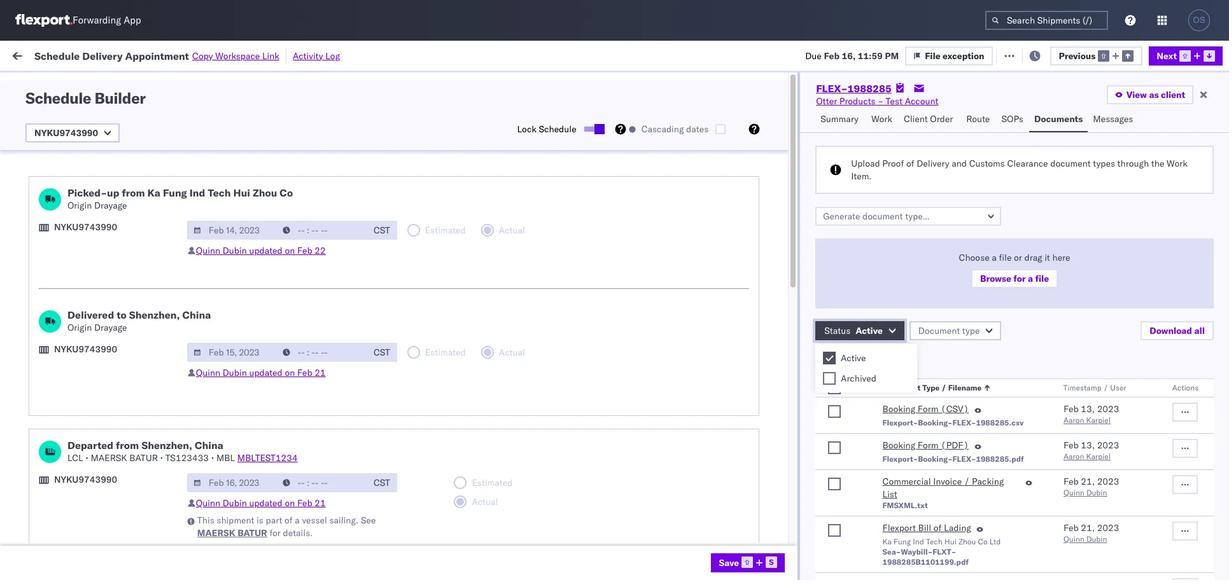 Task type: locate. For each thing, give the bounding box(es) containing it.
2 bicu1234565, from the top
[[867, 502, 930, 514]]

1 vertical spatial drayage
[[94, 322, 127, 334]]

upload down confirm delivery 'button'
[[29, 418, 58, 429]]

2 017482927423 from the top
[[950, 419, 1016, 430]]

2 vertical spatial confirm pickup from los angeles, ca button
[[29, 355, 181, 382]]

1 vertical spatial 2,
[[289, 503, 297, 514]]

12:30 up 12:00
[[205, 195, 230, 206]]

from for third confirm pickup from los angeles, ca button from the bottom
[[94, 103, 113, 115]]

1 horizontal spatial batur
[[238, 528, 267, 539]]

4 ca from the top
[[29, 312, 41, 324]]

schedule pickup from los angeles, ca button for --
[[29, 467, 181, 494]]

12:30 pm pst, feb 17, 2023 up 12:00 pm pst, feb 20, 2023
[[205, 195, 326, 206]]

schedule pickup from los angeles, ca
[[29, 131, 172, 156], [29, 244, 172, 268], [29, 300, 172, 324], [29, 440, 172, 464], [29, 468, 172, 492], [29, 496, 172, 520]]

schedule pickup from los angeles, ca link for flxt00001977428a schedule pickup from los angeles, ca button
[[29, 243, 181, 268]]

mawb1234 down route button
[[950, 167, 1000, 178]]

1 schedule delivery appointment from the top
[[29, 194, 157, 205]]

1 7:30 pm pst, feb 21, 2023 from the top
[[205, 251, 320, 262]]

1 vertical spatial ka
[[883, 537, 892, 547]]

11:59 pm pst, feb 27, 2023
[[205, 447, 326, 458]]

9 resize handle column header from the left
[[928, 99, 944, 581]]

1 mmm d, yyyy text field from the top
[[187, 221, 278, 240]]

shenzhen, for from
[[142, 439, 192, 452]]

0 vertical spatial 7:30 pm pst, feb 21, 2023
[[205, 251, 320, 262]]

uploaded
[[816, 354, 857, 365]]

3 bicu1234565, demu1232567 from the top
[[867, 530, 997, 542]]

schedule pickup from los angeles, ca for schedule pickup from los angeles, ca button related to --
[[29, 468, 172, 492]]

it
[[1045, 252, 1050, 264]]

1 horizontal spatial :
[[296, 79, 298, 88]]

hui up 12:00 pm pst, feb 20, 2023
[[233, 187, 250, 199]]

1 vertical spatial 017482927423
[[950, 419, 1016, 430]]

shenzhen, right to on the left
[[129, 309, 180, 322]]

maeu1234567
[[867, 362, 932, 374]]

mmm d, yyyy text field up quinn dubin updated on feb 22 button
[[187, 221, 278, 240]]

0 vertical spatial mar
[[270, 475, 287, 486]]

0 vertical spatial test
[[1109, 531, 1125, 542]]

os button
[[1185, 6, 1214, 35]]

1 schedule pickup from los angeles, ca from the top
[[29, 131, 172, 156]]

1 ocean from the top
[[390, 138, 416, 150]]

schedule for schedule pickup from los angeles international airport button
[[29, 160, 67, 171]]

1988285 up container
[[848, 82, 892, 95]]

1 honeywell from the left
[[555, 279, 597, 290]]

None checkbox
[[823, 352, 836, 365], [829, 525, 841, 537], [823, 352, 836, 365], [829, 525, 841, 537]]

a inside this shipment is part of a vessel sailing. see maersk batur for details.
[[295, 515, 300, 527]]

-- up flxt-
[[950, 531, 961, 542]]

17, down 11:59 pm pst, feb 16, 2023
[[288, 167, 302, 178]]

shenzhen, for to
[[129, 309, 180, 322]]

1 vertical spatial cst
[[374, 347, 390, 358]]

schedule pickup from los angeles, ca link for schedule pickup from los angeles, ca button related to --
[[29, 467, 181, 493]]

0 vertical spatial 1911408
[[813, 335, 852, 346]]

-- : -- -- text field
[[276, 221, 367, 240]]

flxt00001977428a down choose
[[950, 279, 1038, 290]]

ocean lcl for 9:30 am pst, feb 24, 2023
[[390, 363, 434, 374]]

1 vertical spatial confirm pickup from los angeles, ca link
[[29, 327, 181, 352]]

of right bill
[[934, 523, 942, 534]]

0 vertical spatial feb 13, 2023 aaron karpiel
[[1064, 404, 1120, 425]]

2 7:30 from the top
[[205, 279, 224, 290]]

flex-1911466 button
[[765, 471, 854, 489], [765, 471, 854, 489], [765, 500, 854, 517], [765, 500, 854, 517], [765, 528, 854, 545], [765, 528, 854, 545], [765, 556, 854, 573], [765, 556, 854, 573]]

proof down work button
[[883, 158, 904, 169]]

air
[[390, 167, 401, 178], [390, 223, 401, 234], [390, 419, 401, 430]]

schedule delivery appointment link for 12:30 pm pst, feb 17, 2023
[[29, 193, 157, 206]]

workspace
[[215, 50, 260, 61]]

schedule inside schedule pickup from los angeles international airport
[[29, 160, 67, 171]]

mmm d, yyyy text field up 9:30
[[187, 343, 278, 362]]

1 vertical spatial ocean fcl
[[390, 475, 434, 486]]

0 horizontal spatial otter products - test account
[[555, 138, 678, 150]]

of right "part"
[[285, 515, 293, 527]]

21, for test123 schedule pickup from los angeles, ca button
[[288, 307, 302, 318]]

los
[[115, 103, 129, 115], [120, 131, 134, 143], [120, 160, 134, 171], [120, 244, 134, 255], [120, 300, 134, 311], [115, 328, 129, 339], [115, 356, 129, 367], [120, 440, 134, 451], [120, 468, 134, 479], [120, 496, 134, 507]]

schedule for flxt00001977428a schedule pickup from los angeles, ca button
[[29, 244, 67, 255]]

proof for upload proof of delivery and customs clearance document types through the work item.
[[883, 158, 904, 169]]

/ inside timestamp / user button
[[1104, 383, 1109, 393]]

0 vertical spatial fcl
[[418, 335, 434, 346]]

feb 21, 2023 quinn dubin
[[1064, 476, 1120, 498], [1064, 523, 1120, 544]]

6 schedule pickup from los angeles, ca link from the top
[[29, 495, 181, 521]]

file inside button
[[1036, 273, 1049, 285]]

0 vertical spatial assignment
[[1174, 531, 1220, 542]]

2 confirm pickup from los angeles, ca link from the top
[[29, 327, 181, 352]]

21 for departed from shenzhen, china
[[315, 498, 326, 509]]

upload proof of delivery
[[29, 418, 128, 429]]

proof inside upload proof of delivery and customs clearance document types through the work item.
[[883, 158, 904, 169]]

1 aaron from the top
[[1064, 416, 1085, 425]]

2 vertical spatial 1977428
[[813, 363, 852, 374]]

1 vertical spatial 2150210
[[813, 419, 852, 430]]

confirm pickup from los angeles, ca for 11:59
[[29, 328, 166, 352]]

batur
[[129, 453, 158, 464], [238, 528, 267, 539]]

timestamp
[[1064, 383, 1102, 393]]

confirm pickup from los angeles, ca button down delivered
[[29, 327, 181, 354]]

0 vertical spatial 1988285
[[848, 82, 892, 95]]

otter up 2006134
[[816, 96, 837, 107]]

activity log
[[293, 50, 340, 61]]

1911408 up uploaded
[[813, 335, 852, 346]]

numbers inside 'mbl/mawb numbers' button
[[996, 104, 1028, 113]]

from for confirm pickup from los angeles, ca button for 9:30 am pst, feb 24, 2023
[[94, 356, 113, 367]]

2 vietnam from the top
[[472, 419, 506, 430]]

client order
[[904, 113, 953, 125]]

2 aaron from the top
[[1064, 452, 1085, 462]]

1977428 for schedule delivery appointment
[[813, 279, 852, 290]]

20
[[1127, 531, 1138, 542], [1127, 559, 1138, 570]]

0 horizontal spatial work
[[139, 49, 161, 61]]

drayage
[[94, 200, 127, 211], [94, 322, 127, 334]]

am right 9:30
[[227, 363, 241, 374]]

lcl for 7:30 pm pst, feb 21, 2023
[[418, 279, 434, 290]]

0 vertical spatial 11:59 pm pst, mar 2, 2023
[[205, 475, 322, 486]]

customs down picked-
[[61, 216, 96, 227]]

as
[[1150, 89, 1159, 101]]

filtered
[[13, 78, 44, 89]]

1 updated from the top
[[249, 245, 283, 257]]

1 vertical spatial flxt00001977428a
[[950, 279, 1038, 290]]

resize handle column header
[[182, 99, 197, 581], [323, 99, 339, 581], [368, 99, 383, 581], [451, 99, 466, 581], [534, 99, 549, 581], [616, 99, 632, 581], [744, 99, 759, 581], [846, 99, 861, 581], [928, 99, 944, 581], [1088, 99, 1103, 581], [1170, 99, 1186, 581], [1197, 99, 1212, 581]]

fcl for 11:59 pm pst, mar 2, 2023
[[418, 475, 434, 486]]

karpiel for (pdf)
[[1087, 452, 1111, 462]]

1 vertical spatial -- : -- -- text field
[[276, 474, 367, 493]]

nyku9743990 down mofu0618318
[[867, 138, 930, 150]]

file
[[999, 252, 1012, 264], [1036, 273, 1049, 285]]

picked-up from ka fung ind tech hui zhou co origin drayage
[[67, 187, 293, 211]]

flex-1977428
[[786, 251, 852, 262], [786, 279, 852, 290], [786, 363, 852, 374]]

2 confirm pickup from los angeles, ca from the top
[[29, 328, 166, 352]]

upload for upload customs clearance documents
[[29, 216, 58, 227]]

customs inside upload customs clearance documents
[[61, 216, 96, 227]]

form down type on the bottom of the page
[[918, 404, 939, 415]]

0 horizontal spatial clearance
[[99, 216, 139, 227]]

16,
[[842, 50, 856, 61], [288, 138, 302, 150]]

4 bicu1234565, demu1232567 from the top
[[867, 558, 997, 570]]

3 mmm d, yyyy text field from the top
[[187, 474, 278, 493]]

pst,
[[248, 138, 268, 150], [248, 167, 268, 178], [248, 195, 268, 206], [248, 223, 268, 234], [243, 251, 262, 262], [243, 279, 262, 290], [248, 307, 268, 318], [248, 335, 268, 346], [243, 363, 263, 374], [243, 419, 263, 430], [248, 447, 268, 458], [248, 475, 268, 486], [248, 503, 268, 514], [248, 531, 268, 542]]

los inside schedule pickup from los angeles international airport
[[120, 160, 134, 171]]

quinn dubin updated on feb 21 for departed from shenzhen, china
[[196, 498, 326, 509]]

1 vertical spatial mar
[[270, 503, 287, 514]]

2 wi from the top
[[1140, 559, 1149, 570]]

schedule delivery appointment for 7:30
[[29, 278, 157, 289]]

vietnam for 9:00 am pst, feb 25, 2023
[[472, 419, 506, 430]]

form
[[918, 404, 939, 415], [918, 440, 939, 451]]

-- : -- -- text field
[[276, 343, 367, 362], [276, 474, 367, 493]]

2 digital from the top
[[783, 195, 809, 206]]

2001714 down item.
[[813, 195, 852, 206]]

flex-2150210
[[786, 223, 852, 234], [786, 419, 852, 430]]

11:59 pm pst, mar 2, 2023 down is
[[205, 531, 322, 542]]

batch
[[1158, 49, 1183, 61]]

shenzhen,
[[129, 309, 180, 322], [142, 439, 192, 452]]

upload inside upload proof of delivery link
[[29, 418, 58, 429]]

11:59 pm pst, mar 2, 2023
[[205, 475, 322, 486], [205, 503, 322, 514], [205, 531, 322, 542]]

fung inside picked-up from ka fung ind tech hui zhou co origin drayage
[[163, 187, 187, 199]]

hui
[[233, 187, 250, 199], [945, 537, 957, 547]]

11:59 pm pst, feb 21, 2023
[[205, 307, 326, 318]]

integration
[[638, 167, 682, 178], [638, 195, 682, 206], [638, 223, 682, 234], [555, 419, 599, 430], [638, 419, 682, 430]]

schedule delivery appointment button for 7:30 pm pst, feb 21, 2023
[[29, 277, 157, 291]]

am for 9:30
[[227, 363, 241, 374]]

from for test123 schedule pickup from los angeles, ca button
[[99, 300, 118, 311]]

ping
[[555, 110, 576, 122]]

on down 20,
[[285, 245, 295, 257]]

mmm d, yyyy text field for picked-up from ka fung ind tech hui zhou co
[[187, 221, 278, 240]]

los for flxt00001977428a schedule pickup from los angeles, ca button
[[120, 244, 134, 255]]

1 vertical spatial feb 13, 2023 aaron karpiel
[[1064, 440, 1120, 462]]

1 vertical spatial origin
[[67, 322, 92, 334]]

work
[[139, 49, 161, 61], [872, 113, 893, 125], [1167, 158, 1188, 169]]

1 vertical spatial 1911408
[[813, 391, 852, 402]]

1911408 down archived
[[813, 391, 852, 402]]

2 am from the top
[[227, 419, 241, 430]]

1 flex-1977428 from the top
[[786, 251, 852, 262]]

drayage down up on the top left of page
[[94, 200, 127, 211]]

0 vertical spatial origin
[[67, 200, 92, 211]]

confirm pickup from los angeles, ca link down ready
[[29, 103, 181, 128]]

3 flex-1977428 from the top
[[786, 363, 852, 374]]

delivery
[[82, 49, 123, 62], [917, 158, 950, 169], [69, 194, 102, 205], [69, 278, 102, 289], [64, 390, 97, 401], [95, 418, 128, 429], [69, 530, 102, 542]]

1 confirm from the top
[[29, 103, 62, 115]]

los for test123 schedule pickup from los angeles, ca button
[[120, 300, 134, 311]]

1 ca from the top
[[29, 116, 41, 128]]

7:30 pm pst, feb 21, 2023 for schedule pickup from los angeles, ca
[[205, 251, 320, 262]]

otter products - test account down entity
[[555, 138, 678, 150]]

active up archived
[[841, 353, 866, 364]]

1988285
[[848, 82, 892, 95], [813, 138, 852, 150]]

file exception
[[1012, 49, 1071, 61], [925, 50, 985, 61]]

1 vertical spatial demo123
[[950, 391, 993, 402]]

11:59
[[858, 50, 883, 61], [205, 138, 230, 150], [205, 307, 230, 318], [205, 335, 230, 346], [205, 447, 230, 458], [205, 475, 230, 486], [205, 503, 230, 514], [205, 531, 230, 542]]

2 vertical spatial ocean lcl
[[390, 363, 434, 374]]

origin inside 'delivered to shenzhen, china origin drayage'
[[67, 322, 92, 334]]

2150210 up 1919147
[[813, 419, 852, 430]]

1 feb 13, 2023 aaron karpiel from the top
[[1064, 404, 1120, 425]]

summary
[[821, 113, 859, 125]]

from
[[94, 103, 113, 115], [99, 131, 118, 143], [99, 160, 118, 171], [122, 187, 145, 199], [99, 244, 118, 255], [99, 300, 118, 311], [94, 328, 113, 339], [94, 356, 113, 367], [116, 439, 139, 452], [99, 440, 118, 451], [99, 468, 118, 479], [99, 496, 118, 507]]

flex-2001714 down the flex-2006134
[[786, 167, 852, 178]]

0 vertical spatial flexport-
[[883, 418, 918, 428]]

nyku9743990 down workitem button
[[34, 127, 98, 139]]

los for confirm pickup from los angeles, ca button for 11:59 pm pst, feb 23, 2023
[[115, 328, 129, 339]]

0 vertical spatial tech
[[208, 187, 231, 199]]

upload inside upload customs clearance documents
[[29, 216, 58, 227]]

los for confirm pickup from los angeles, ca button for 9:30 am pst, feb 24, 2023
[[115, 356, 129, 367]]

1 vertical spatial 11:59 pm pst, mar 2, 2023
[[205, 503, 322, 514]]

schedule delivery appointment button
[[29, 193, 157, 207], [29, 277, 157, 291], [29, 529, 157, 543]]

0 vertical spatial ocean fcl
[[390, 335, 434, 346]]

1 vertical spatial western
[[747, 195, 781, 206]]

2 schedule pickup from los angeles, ca from the top
[[29, 244, 172, 268]]

confirm pickup from los angeles, ca link for 9:30 am pst, feb 24, 2023
[[29, 355, 181, 380]]

3 1911466 from the top
[[813, 531, 852, 542]]

2 flxt00001977428a from the top
[[950, 279, 1038, 290]]

os
[[1193, 15, 1206, 25]]

2 quinn dubin updated on feb 21 button from the top
[[196, 498, 326, 509]]

flex-2006134 button
[[765, 107, 854, 125], [765, 107, 854, 125]]

1 horizontal spatial maersk
[[197, 528, 235, 539]]

2 flex-1977428 from the top
[[786, 279, 852, 290]]

mmm d, yyyy text field for delivered to shenzhen, china
[[187, 343, 278, 362]]

1 vertical spatial flexport-
[[883, 455, 918, 464]]

1 vertical spatial mawb1234
[[950, 195, 1000, 206]]

0 vertical spatial co
[[280, 187, 293, 199]]

2150210 down item.
[[813, 223, 852, 234]]

a up details.
[[295, 515, 300, 527]]

1 vertical spatial 21
[[315, 498, 326, 509]]

demo123 down test123
[[950, 335, 993, 346]]

2 horizontal spatial /
[[1104, 383, 1109, 393]]

-- down flexport-booking-flex-1988285.csv
[[950, 447, 961, 458]]

appointment
[[125, 49, 189, 62], [104, 194, 157, 205], [104, 278, 157, 289], [104, 530, 157, 542]]

0 horizontal spatial numbers
[[867, 109, 899, 118]]

updated left 24,
[[249, 367, 283, 379]]

2 confirm from the top
[[29, 328, 62, 339]]

017482927423
[[950, 223, 1016, 234], [950, 419, 1016, 430]]

view
[[1127, 89, 1147, 101]]

booking- for (pdf)
[[918, 455, 953, 464]]

mar down the mbltest1234 "button" in the left of the page
[[270, 475, 287, 486]]

upload inside upload proof of delivery and customs clearance document types through the work item.
[[851, 158, 880, 169]]

snoozed
[[266, 79, 296, 88]]

Search Shipments (/) text field
[[986, 11, 1109, 30]]

flexport bill of lading link
[[883, 522, 971, 537]]

13, for booking form (csv)
[[1081, 404, 1095, 415]]

0 vertical spatial flxt00001977428a
[[950, 251, 1038, 262]]

quinn dubin updated on feb 21 button for departed from shenzhen, china
[[196, 498, 326, 509]]

document inside button
[[883, 383, 921, 393]]

from inside schedule pickup from los angeles international airport
[[99, 160, 118, 171]]

upload proof of delivery link
[[29, 417, 128, 430]]

zhou up 12:00 pm pst, feb 20, 2023
[[253, 187, 277, 199]]

mbltest1234 down route button
[[950, 138, 1010, 150]]

11:59 up 11:59 pm pst, feb 23, 2023
[[205, 307, 230, 318]]

schedule pickup from los angeles, ca button for test123
[[29, 299, 181, 326]]

next button
[[1149, 46, 1223, 65]]

for inside button
[[1014, 273, 1026, 285]]

zhou inside picked-up from ka fung ind tech hui zhou co origin drayage
[[253, 187, 277, 199]]

2 vertical spatial updated
[[249, 498, 283, 509]]

feb 21, 2023 quinn dubin for sea-waybill-flxt- 1988285b1101199.pdf
[[1064, 523, 1120, 544]]

proof for upload proof of delivery
[[61, 418, 82, 429]]

7 ca from the top
[[29, 452, 41, 464]]

import
[[108, 49, 137, 61]]

21, for flxt00001977428a schedule pickup from los angeles, ca button
[[282, 251, 296, 262]]

a
[[992, 252, 997, 264], [1028, 273, 1033, 285], [295, 515, 300, 527]]

: left ready
[[92, 79, 95, 88]]

co
[[280, 187, 293, 199], [978, 537, 988, 547]]

2001714
[[813, 167, 852, 178], [813, 195, 852, 206]]

thailand
[[472, 167, 508, 178]]

/ for packing
[[965, 476, 970, 488]]

2 booking- from the top
[[918, 455, 953, 464]]

flex-2150210 for 12:00 pm pst, feb 20, 2023
[[786, 223, 852, 234]]

file left "or"
[[999, 252, 1012, 264]]

11:59 down mbl
[[205, 475, 230, 486]]

3 1977428 from the top
[[813, 363, 852, 374]]

4 schedule pickup from los angeles, ca link from the top
[[29, 439, 181, 464]]

flex-1988285 down the flex-2006134
[[786, 138, 852, 150]]

1 cst from the top
[[374, 225, 390, 236]]

3 cst from the top
[[374, 478, 390, 489]]

lock
[[517, 124, 537, 135]]

Generate document type... text field
[[816, 207, 1002, 226]]

on up this shipment is part of a vessel sailing. see maersk batur for details.
[[285, 498, 295, 509]]

2 air from the top
[[390, 223, 401, 234]]

bicu1234565, up sea-
[[867, 530, 930, 542]]

flexport-
[[883, 418, 918, 428], [883, 455, 918, 464]]

schedule for 1st schedule pickup from los angeles, ca button from the top of the page
[[29, 131, 67, 143]]

1 vertical spatial otter products - test account
[[555, 138, 678, 150]]

0 vertical spatial maersk
[[91, 453, 127, 464]]

1 vertical spatial batur
[[238, 528, 267, 539]]

quinn for departed from shenzhen, china
[[196, 498, 220, 509]]

mbltest1234 button
[[237, 453, 298, 464]]

0 vertical spatial file
[[999, 252, 1012, 264]]

quinn dubin updated on feb 21 down 11:59 pm pst, feb 23, 2023
[[196, 367, 326, 379]]

browse for a file
[[981, 273, 1049, 285]]

1 vertical spatial 16,
[[288, 138, 302, 150]]

0 vertical spatial 20
[[1127, 531, 1138, 542]]

1 vertical spatial status
[[825, 325, 851, 337]]

1 horizontal spatial customs
[[970, 158, 1005, 169]]

017482927423 for 9:00 am pst, feb 25, 2023
[[950, 419, 1016, 430]]

account
[[905, 96, 939, 107], [644, 138, 678, 150], [703, 167, 737, 178], [703, 195, 737, 206], [703, 223, 737, 234], [627, 279, 660, 290], [709, 279, 743, 290], [621, 419, 654, 430], [703, 419, 737, 430]]

2 assignment from the top
[[1174, 559, 1220, 570]]

actions down client
[[1182, 104, 1208, 113]]

booking for booking form (csv)
[[883, 404, 916, 415]]

1 schedule pickup from los angeles, ca link from the top
[[29, 131, 181, 156]]

ka up sea-
[[883, 537, 892, 547]]

nyku9743990 for departed from shenzhen, china
[[54, 474, 117, 486]]

form for (csv)
[[918, 404, 939, 415]]

quinn dubin updated on feb 21 for delivered to shenzhen, china
[[196, 367, 326, 379]]

2 schedule pickup from los angeles, ca link from the top
[[29, 243, 181, 268]]

document inside button
[[919, 325, 960, 337]]

1 mar from the top
[[270, 475, 287, 486]]

2 schedule pickup from los angeles, ca button from the top
[[29, 243, 181, 270]]

1 vertical spatial integration test account - western digital
[[638, 195, 809, 206]]

form for (pdf)
[[918, 440, 939, 451]]

delivery inside upload proof of delivery and customs clearance document types through the work item.
[[917, 158, 950, 169]]

booking
[[883, 404, 916, 415], [883, 440, 916, 451]]

0 vertical spatial flex-2150210
[[786, 223, 852, 234]]

feb 13, 2023 aaron karpiel for (pdf)
[[1064, 440, 1120, 462]]

timestamp / user
[[1064, 383, 1127, 393]]

13,
[[1081, 404, 1095, 415], [1081, 440, 1095, 451]]

documents
[[1035, 113, 1083, 125], [29, 228, 75, 240]]

ping - test entity
[[555, 110, 629, 122]]

2 flex-1911408 from the top
[[786, 391, 852, 402]]

customs right and at the right top of page
[[970, 158, 1005, 169]]

0 horizontal spatial co
[[280, 187, 293, 199]]

mbltest1234 inside departed from shenzhen, china lcl • maersk batur • ts123433 • mbl mbltest1234
[[237, 453, 298, 464]]

1 20 from the top
[[1127, 531, 1138, 542]]

clearance left document
[[1008, 158, 1048, 169]]

1 horizontal spatial ka
[[883, 537, 892, 547]]

schedule pickup from los angeles, ca link
[[29, 131, 181, 156], [29, 243, 181, 268], [29, 299, 181, 324], [29, 439, 181, 464], [29, 467, 181, 493], [29, 495, 181, 521]]

/ inside the document type / filename button
[[942, 383, 946, 393]]

1 schedule pickup from los angeles, ca button from the top
[[29, 131, 181, 158]]

0 vertical spatial confirm pickup from los angeles, ca link
[[29, 103, 181, 128]]

bicu1234565, demu1232567 down flexport-booking-flex-1988285.pdf
[[867, 474, 997, 486]]

documents down picked-
[[29, 228, 75, 240]]

1 11:59 pm pst, mar 2, 2023 from the top
[[205, 475, 322, 486]]

numbers inside container numbers
[[867, 109, 899, 118]]

confirm pickup from los angeles, ca button for 11:59 pm pst, feb 23, 2023
[[29, 327, 181, 354]]

team
[[1152, 531, 1172, 542], [1152, 559, 1172, 570]]

delivery inside confirm delivery "link"
[[64, 390, 97, 401]]

2 vertical spatial cst
[[374, 478, 390, 489]]

booking- down the booking form (csv)
[[918, 418, 953, 428]]

1 team from the top
[[1152, 531, 1172, 542]]

file exception down search shipments (/) text field
[[1012, 49, 1071, 61]]

/ right invoice
[[965, 476, 970, 488]]

updated down 12:00 pm pst, feb 20, 2023
[[249, 245, 283, 257]]

hui inside picked-up from ka fung ind tech hui zhou co origin drayage
[[233, 187, 250, 199]]

dubin for picked-up from ka fung ind tech hui zhou co
[[223, 245, 247, 257]]

from for 5th schedule pickup from los angeles, ca button from the top
[[99, 496, 118, 507]]

2 honeywell from the left
[[638, 279, 680, 290]]

/ right type on the bottom of the page
[[942, 383, 946, 393]]

2 drayage from the top
[[94, 322, 127, 334]]

booking-
[[918, 418, 953, 428], [918, 455, 953, 464]]

active up files
[[856, 325, 883, 337]]

updated for co
[[249, 245, 283, 257]]

my work
[[13, 46, 69, 64]]

document for document type
[[919, 325, 960, 337]]

booking for booking form (pdf)
[[883, 440, 916, 451]]

schedule pickup from los angeles, ca button for flxt00001977428a
[[29, 243, 181, 270]]

/ inside commercial invoice / packing list
[[965, 476, 970, 488]]

booking form (pdf)
[[883, 440, 969, 451]]

through
[[1118, 158, 1149, 169]]

27,
[[288, 447, 302, 458]]

0 vertical spatial 017482927423
[[950, 223, 1016, 234]]

customs inside upload proof of delivery and customs clearance document types through the work item.
[[970, 158, 1005, 169]]

1 vertical spatial upload
[[29, 216, 58, 227]]

0 vertical spatial 21
[[315, 367, 326, 379]]

booking down document type / filename
[[883, 404, 916, 415]]

5 schedule pickup from los angeles, ca from the top
[[29, 468, 172, 492]]

actions down download all 'button'
[[1173, 383, 1199, 393]]

confirm pickup from los angeles, ca button
[[29, 103, 181, 130], [29, 327, 181, 354], [29, 355, 181, 382]]

quinn dubin updated on feb 21 button up is
[[196, 498, 326, 509]]

0 vertical spatial 2150210
[[813, 223, 852, 234]]

numbers for mbl/mawb numbers
[[996, 104, 1028, 113]]

1 confirm pickup from los angeles, ca from the top
[[29, 103, 166, 128]]

1977428 for confirm pickup from los angeles, ca
[[813, 363, 852, 374]]

form left (pdf)
[[918, 440, 939, 451]]

2 21 from the top
[[315, 498, 326, 509]]

21 up vessel
[[315, 498, 326, 509]]

flex-1988285 down "due feb 16, 11:59 pm" at the top of the page
[[816, 82, 892, 95]]

confirm pickup from los angeles, ca button down ready
[[29, 103, 181, 130]]

2 feb 13, 2023 aaron karpiel from the top
[[1064, 440, 1120, 462]]

1 vertical spatial 2001714
[[813, 195, 852, 206]]

21 right 24,
[[315, 367, 326, 379]]

download all
[[1150, 325, 1205, 337]]

quinn dubin updated on feb 22
[[196, 245, 326, 257]]

1 vertical spatial file
[[1036, 273, 1049, 285]]

1 vertical spatial 7:30
[[205, 279, 224, 290]]

1 vertical spatial zhou
[[959, 537, 976, 547]]

origin down picked-
[[67, 200, 92, 211]]

1 flxt00001977428a from the top
[[950, 251, 1038, 262]]

1 bicu1234565, demu1232567 from the top
[[867, 474, 997, 486]]

shenzhen, inside 'delivered to shenzhen, china origin drayage'
[[129, 309, 180, 322]]

0 vertical spatial karpiel
[[1087, 416, 1111, 425]]

products inside otter products - test account link
[[840, 96, 876, 107]]

1 2150210 from the top
[[813, 223, 852, 234]]

(0)
[[207, 49, 224, 61]]

11:59 pm pst, mar 2, 2023 for 5th schedule pickup from los angeles, ca button from the top
[[205, 503, 322, 514]]

work right the
[[1167, 158, 1188, 169]]

shenzhen, up ts123433
[[142, 439, 192, 452]]

1 vertical spatial flex-1911408
[[786, 391, 852, 402]]

0 horizontal spatial mbltest1234
[[237, 453, 298, 464]]

1 1911408 from the top
[[813, 335, 852, 346]]

1 flexport- from the top
[[883, 418, 918, 428]]

2150210 for 9:00 am pst, feb 25, 2023
[[813, 419, 852, 430]]

for up builder
[[122, 79, 133, 88]]

file up client order
[[925, 50, 941, 61]]

17, up 20,
[[288, 195, 302, 206]]

3 schedule pickup from los angeles, ca link from the top
[[29, 299, 181, 324]]

schedule pickup from los angeles, ca link for test123 schedule pickup from los angeles, ca button
[[29, 299, 181, 324]]

sea-
[[883, 548, 901, 557]]

1 vertical spatial wi
[[1140, 559, 1149, 570]]

packing
[[972, 476, 1004, 488]]

am right 9:00 at bottom
[[227, 419, 241, 430]]

-- down flexport-booking-flex-1988285.pdf
[[950, 475, 961, 486]]

1 vertical spatial tech
[[926, 537, 943, 547]]

mbltest1234 down 9:00 am pst, feb 25, 2023
[[237, 453, 298, 464]]

0 vertical spatial clearance
[[1008, 158, 1048, 169]]

batur inside departed from shenzhen, china lcl • maersk batur • ts123433 • mbl mbltest1234
[[129, 453, 158, 464]]

1 : from the left
[[92, 79, 95, 88]]

0 horizontal spatial documents
[[29, 228, 75, 240]]

1 17, from the top
[[288, 167, 302, 178]]

list
[[883, 489, 898, 500]]

None checkbox
[[584, 127, 602, 132], [823, 372, 836, 385], [829, 382, 841, 395], [829, 406, 841, 418], [829, 442, 841, 455], [829, 478, 841, 491], [584, 127, 602, 132], [823, 372, 836, 385], [829, 382, 841, 395], [829, 406, 841, 418], [829, 442, 841, 455], [829, 478, 841, 491]]

1 horizontal spatial proof
[[883, 158, 904, 169]]

client
[[904, 113, 928, 125]]

bicu1234565, down list
[[867, 502, 930, 514]]

/ left user
[[1104, 383, 1109, 393]]

0 horizontal spatial status
[[70, 79, 92, 88]]

by:
[[46, 78, 58, 89]]

mar up "part"
[[270, 503, 287, 514]]

browse
[[981, 273, 1012, 285]]

drayage inside 'delivered to shenzhen, china origin drayage'
[[94, 322, 127, 334]]

0 vertical spatial documents
[[1035, 113, 1083, 125]]

2 horizontal spatial for
[[1014, 273, 1026, 285]]

0 vertical spatial 7:30
[[205, 251, 224, 262]]

1 vietnam from the top
[[472, 223, 506, 234]]

of inside button
[[84, 418, 93, 429]]

ocean for 11:59 pm pst, mar 2, 2023
[[390, 475, 416, 486]]

1 horizontal spatial clearance
[[1008, 158, 1048, 169]]

document left type
[[919, 325, 960, 337]]

from for flxt00001977428a schedule pickup from los angeles, ca button
[[99, 244, 118, 255]]

products down the ping - test entity
[[579, 138, 615, 150]]

exception up mbl/mawb
[[943, 50, 985, 61]]

2 booking from the top
[[883, 440, 916, 451]]

confirm pickup from los angeles, ca down delivered
[[29, 328, 166, 352]]

2 horizontal spatial •
[[211, 453, 214, 464]]

1 horizontal spatial fung
[[894, 537, 911, 547]]

from inside picked-up from ka fung ind tech hui zhou co origin drayage
[[122, 187, 145, 199]]

1 test 20 wi team assignment from the top
[[1109, 531, 1220, 542]]

los for third confirm pickup from los angeles, ca button from the bottom
[[115, 103, 129, 115]]

flex-1911408 up uploaded
[[786, 335, 852, 346]]

quinn dubin updated on feb 21
[[196, 367, 326, 379], [196, 498, 326, 509]]

shenzhen, inside departed from shenzhen, china lcl • maersk batur • ts123433 • mbl mbltest1234
[[142, 439, 192, 452]]

MMM D, YYYY text field
[[187, 221, 278, 240], [187, 343, 278, 362], [187, 474, 278, 493]]

bicu1234565, demu1232567 up flxt-
[[867, 530, 997, 542]]

maersk inside this shipment is part of a vessel sailing. see maersk batur for details.
[[197, 528, 235, 539]]

0 horizontal spatial :
[[92, 79, 95, 88]]

feb 21, 2023 quinn dubin for fmsxml.txt
[[1064, 476, 1120, 498]]

lcl inside departed from shenzhen, china lcl • maersk batur • ts123433 • mbl mbltest1234
[[67, 453, 83, 464]]

air for 12:00 pm pst, feb 20, 2023
[[390, 223, 401, 234]]

2 vertical spatial for
[[270, 528, 281, 539]]

0 vertical spatial booking
[[883, 404, 916, 415]]

on for departed from shenzhen, china
[[285, 498, 295, 509]]

1 quinn dubin updated on feb 21 from the top
[[196, 367, 326, 379]]

nyku9743990 down departed
[[54, 474, 117, 486]]

on down 23,
[[285, 367, 295, 379]]

file down it at the top right of the page
[[1036, 273, 1049, 285]]

schedule pickup from los angeles, ca link for 1st schedule pickup from los angeles, ca button from the top of the page
[[29, 131, 181, 156]]

2 1911408 from the top
[[813, 391, 852, 402]]

schedule pickup from los angeles, ca link for 5th schedule pickup from los angeles, ca button from the top
[[29, 495, 181, 521]]

1 vertical spatial quinn dubin updated on feb 21 button
[[196, 498, 326, 509]]

2 quinn dubin updated on feb 21 from the top
[[196, 498, 326, 509]]

2 form from the top
[[918, 440, 939, 451]]

of up departed
[[84, 418, 93, 429]]

2001714 down "summary" button
[[813, 167, 852, 178]]

appointment for 3rd "schedule delivery appointment" "link"
[[104, 530, 157, 542]]

bicu1234565, up list
[[867, 474, 930, 486]]

karpiel for (csv)
[[1087, 416, 1111, 425]]

quinn dubin updated on feb 21 button down 11:59 pm pst, feb 23, 2023
[[196, 367, 326, 379]]

work,
[[135, 79, 155, 88]]

1 drayage from the top
[[94, 200, 127, 211]]

a inside button
[[1028, 273, 1033, 285]]

0 vertical spatial integration test account - western digital
[[638, 167, 809, 178]]

of inside upload proof of delivery and customs clearance document types through the work item.
[[907, 158, 915, 169]]

1 horizontal spatial 16,
[[842, 50, 856, 61]]

flexport- down the booking form (csv)
[[883, 418, 918, 428]]

13, for booking form (pdf)
[[1081, 440, 1095, 451]]

flex-1911408
[[786, 335, 852, 346], [786, 391, 852, 402]]

0 vertical spatial ka
[[147, 187, 160, 199]]

21
[[315, 367, 326, 379], [315, 498, 326, 509]]

1 vertical spatial 1977428
[[813, 279, 852, 290]]

bicu1234565,
[[867, 474, 930, 486], [867, 502, 930, 514], [867, 530, 930, 542], [867, 558, 930, 570]]

0 vertical spatial form
[[918, 404, 939, 415]]

document for document type / filename
[[883, 383, 921, 393]]

confirm delivery link
[[29, 389, 97, 402]]

2 17, from the top
[[288, 195, 302, 206]]

proof inside upload proof of delivery link
[[61, 418, 82, 429]]



Task type: describe. For each thing, give the bounding box(es) containing it.
otter products, llc
[[638, 138, 718, 150]]

11 resize handle column header from the left
[[1170, 99, 1186, 581]]

filename
[[948, 383, 982, 393]]

6
[[888, 354, 893, 365]]

angeles
[[137, 160, 169, 171]]

1 resize handle column header from the left
[[182, 99, 197, 581]]

upload customs clearance documents
[[29, 216, 139, 240]]

mar for schedule pickup from los angeles, ca button related to --
[[270, 475, 287, 486]]

schedule delivery appointment for 12:30
[[29, 194, 157, 205]]

schedule pickup from los angeles, ca for 1st schedule pickup from los angeles, ca button from the top of the page
[[29, 131, 172, 156]]

1 assignment from the top
[[1174, 531, 1220, 542]]

schedule for schedule delivery appointment button for 12:30 pm pst, feb 17, 2023
[[29, 194, 67, 205]]

1 bicu1234565, from the top
[[867, 474, 930, 486]]

2 mawb1234 from the top
[[950, 195, 1000, 206]]

invoice
[[934, 476, 962, 488]]

4 1911466 from the top
[[813, 559, 852, 570]]

9 ca from the top
[[29, 508, 41, 520]]

confirm delivery button
[[29, 389, 97, 403]]

3 schedule delivery appointment from the top
[[29, 530, 157, 542]]

builder
[[95, 89, 146, 108]]

delivered
[[67, 309, 114, 322]]

llc
[[703, 138, 718, 150]]

from inside departed from shenzhen, china lcl • maersk batur • ts123433 • mbl mbltest1234
[[116, 439, 139, 452]]

0 horizontal spatial exception
[[943, 50, 985, 61]]

1 vertical spatial 1988285
[[813, 138, 852, 150]]

copy
[[192, 50, 213, 61]]

schedule for third schedule delivery appointment button
[[29, 530, 67, 542]]

mbl
[[216, 453, 235, 464]]

lcl for 11:59 pm pst, feb 16, 2023
[[418, 138, 434, 150]]

schedule pickup from los angeles international airport button
[[29, 159, 181, 186]]

los for schedule pickup from los angeles international airport button
[[120, 160, 134, 171]]

2 • from the left
[[160, 453, 163, 464]]

fcl for 11:59 pm pst, feb 23, 2023
[[418, 335, 434, 346]]

view as client
[[1127, 89, 1186, 101]]

schedule delivery appointment button for 12:30 pm pst, feb 17, 2023
[[29, 193, 157, 207]]

nyku9743990 for picked-up from ka fung ind tech hui zhou co
[[54, 222, 117, 233]]

link
[[262, 50, 279, 61]]

no
[[301, 79, 312, 88]]

flex-1977428 for schedule pickup from los angeles, ca
[[786, 251, 852, 262]]

demu1232567 up flxt-
[[932, 530, 997, 542]]

3 bicu1234565, from the top
[[867, 530, 930, 542]]

2 ca from the top
[[29, 144, 41, 156]]

0 vertical spatial flex-1988285
[[816, 82, 892, 95]]

commercial invoice / packing list link
[[883, 476, 1021, 501]]

details.
[[283, 528, 313, 539]]

4 bicu1234565, from the top
[[867, 558, 930, 570]]

the
[[1152, 158, 1165, 169]]

1988285.csv
[[976, 418, 1024, 428]]

3 2, from the top
[[289, 531, 297, 542]]

21, for schedule delivery appointment button related to 7:30 pm pst, feb 21, 2023
[[282, 279, 296, 290]]

11:59 down progress
[[205, 138, 230, 150]]

flxt00001977428a for schedule delivery appointment
[[950, 279, 1038, 290]]

on for picked-up from ka fung ind tech hui zhou co
[[285, 245, 295, 257]]

0 horizontal spatial file exception
[[925, 50, 985, 61]]

6 resize handle column header from the left
[[616, 99, 632, 581]]

flex-1919147
[[786, 447, 852, 458]]

2 test 20 wi team assignment from the top
[[1109, 559, 1220, 570]]

11:59 up 9:30
[[205, 335, 230, 346]]

1 1911466 from the top
[[813, 475, 852, 486]]

8 ca from the top
[[29, 480, 41, 492]]

3 -- from the top
[[950, 531, 961, 542]]

Search Work text field
[[801, 46, 940, 65]]

previous button
[[1050, 46, 1143, 65]]

up
[[107, 187, 119, 199]]

ka inside picked-up from ka fung ind tech hui zhou co origin drayage
[[147, 187, 160, 199]]

sops button
[[997, 108, 1030, 132]]

upload customs clearance documents link
[[29, 215, 181, 240]]

ocean for 11:59 pm pst, feb 23, 2023
[[390, 335, 416, 346]]

3 11:59 pm pst, mar 2, 2023 from the top
[[205, 531, 322, 542]]

from for 1st schedule pickup from los angeles, ca button from the top of the page
[[99, 131, 118, 143]]

5 ca from the top
[[29, 340, 41, 352]]

/ for filename
[[942, 383, 946, 393]]

flexport- for booking form (csv)
[[883, 418, 918, 428]]

sea-waybill-flxt- 1988285b1101199.pdf
[[883, 548, 969, 567]]

2 -- from the top
[[950, 475, 961, 486]]

1 flex-1911408 from the top
[[786, 335, 852, 346]]

205
[[293, 49, 310, 61]]

otter products - test account link
[[816, 95, 939, 108]]

1 horizontal spatial ind
[[913, 537, 924, 547]]

flex
[[765, 104, 780, 113]]

1 12:30 pm pst, feb 17, 2023 from the top
[[205, 167, 326, 178]]

origin inside picked-up from ka fung ind tech hui zhou co origin drayage
[[67, 200, 92, 211]]

1919147
[[813, 447, 852, 458]]

los for 5th schedule pickup from los angeles, ca button from the top
[[120, 496, 134, 507]]

demu1232567 up lading
[[932, 502, 997, 514]]

for inside this shipment is part of a vessel sailing. see maersk batur for details.
[[270, 528, 281, 539]]

2 12:30 pm pst, feb 17, 2023 from the top
[[205, 195, 326, 206]]

3 resize handle column header from the left
[[368, 99, 383, 581]]

: for snoozed
[[296, 79, 298, 88]]

11:59 up this
[[205, 503, 230, 514]]

lading
[[944, 523, 971, 534]]

1 confirm pickup from los angeles, ca link from the top
[[29, 103, 181, 128]]

workitem
[[14, 104, 47, 113]]

8 resize handle column header from the left
[[846, 99, 861, 581]]

booking- for (csv)
[[918, 418, 953, 428]]

user
[[1111, 383, 1127, 393]]

dubin for delivered to shenzhen, china
[[223, 367, 247, 379]]

2 flex-2001714 from the top
[[786, 195, 852, 206]]

work inside upload proof of delivery and customs clearance document types through the work item.
[[1167, 158, 1188, 169]]

upload for upload proof of delivery and customs clearance document types through the work item.
[[851, 158, 880, 169]]

1 vertical spatial flex-1988285
[[786, 138, 852, 150]]

759
[[235, 49, 251, 61]]

flex-1977428 for confirm pickup from los angeles, ca
[[786, 363, 852, 374]]

1 vertical spatial active
[[841, 353, 866, 364]]

1 horizontal spatial otter products - test account
[[816, 96, 939, 107]]

21 for delivered to shenzhen, china
[[315, 367, 326, 379]]

0 horizontal spatial otter
[[555, 138, 576, 150]]

1 mawb1234 from the top
[[950, 167, 1000, 178]]

0 vertical spatial actions
[[1182, 104, 1208, 113]]

china inside departed from shenzhen, china lcl • maersk batur • ts123433 • mbl mbltest1234
[[195, 439, 223, 452]]

of for flexport bill of lading
[[934, 523, 942, 534]]

cst for co
[[374, 225, 390, 236]]

upload proof of delivery button
[[29, 417, 128, 431]]

delivery inside upload proof of delivery link
[[95, 418, 128, 429]]

status active
[[825, 325, 883, 337]]

demu1232567 up 6
[[867, 334, 932, 346]]

1 vertical spatial hui
[[945, 537, 957, 547]]

1977428 for schedule pickup from los angeles, ca
[[813, 251, 852, 262]]

tech inside picked-up from ka fung ind tech hui zhou co origin drayage
[[208, 187, 231, 199]]

2 horizontal spatial otter
[[816, 96, 837, 107]]

2 1911466 from the top
[[813, 503, 852, 514]]

flex-2006134
[[786, 110, 852, 122]]

clearance inside upload customs clearance documents
[[99, 216, 139, 227]]

4 schedule pickup from los angeles, ca from the top
[[29, 440, 172, 464]]

los for 1st schedule pickup from los angeles, ca button from the top of the page
[[120, 131, 134, 143]]

11:59 down this
[[205, 531, 230, 542]]

2 12:30 from the top
[[205, 195, 230, 206]]

status : ready for work, blocked, in progress
[[70, 79, 231, 88]]

3 flex-1911466 from the top
[[786, 531, 852, 542]]

on left log
[[312, 49, 322, 61]]

5 schedule pickup from los angeles, ca button from the top
[[29, 495, 181, 522]]

batur inside this shipment is part of a vessel sailing. see maersk batur for details.
[[238, 528, 267, 539]]

1 integration test account - western digital from the top
[[638, 167, 809, 178]]

25,
[[283, 419, 297, 430]]

flexport
[[883, 523, 916, 534]]

1 honeywell - test account from the left
[[555, 279, 660, 290]]

booking form (csv)
[[883, 404, 969, 415]]

0 vertical spatial work
[[139, 49, 161, 61]]

2, for schedule pickup from los angeles, ca button related to --
[[289, 475, 297, 486]]

1 horizontal spatial file
[[1012, 49, 1027, 61]]

copy workspace link button
[[192, 50, 279, 61]]

205 on track
[[293, 49, 345, 61]]

1 western from the top
[[747, 167, 781, 178]]

schedule pickup from los angeles international airport
[[29, 160, 169, 184]]

6 ca from the top
[[29, 368, 41, 380]]

4 resize handle column header from the left
[[451, 99, 466, 581]]

china inside 'delivered to shenzhen, china origin drayage'
[[182, 309, 211, 322]]

air for 12:30 pm pst, feb 17, 2023
[[390, 167, 401, 178]]

schedule pickup from los angeles international airport link
[[29, 159, 181, 184]]

2 honeywell - test account from the left
[[638, 279, 743, 290]]

1 vertical spatial actions
[[1173, 383, 1199, 393]]

2 updated from the top
[[249, 367, 283, 379]]

activity
[[293, 50, 323, 61]]

shipment
[[217, 515, 254, 527]]

0 horizontal spatial products
[[579, 138, 615, 150]]

progress
[[200, 79, 231, 88]]

3 ca from the top
[[29, 256, 41, 268]]

7:30 for schedule delivery appointment
[[205, 279, 224, 290]]

demu1232567 down flexport-booking-flex-1988285.pdf
[[932, 474, 997, 486]]

test123
[[950, 307, 987, 318]]

from for schedule pickup from los angeles international airport button
[[99, 160, 118, 171]]

browse for a file button
[[972, 269, 1058, 288]]

cst for ts123433
[[374, 478, 390, 489]]

0 horizontal spatial for
[[122, 79, 133, 88]]

sops
[[1002, 113, 1024, 125]]

0 vertical spatial 16,
[[842, 50, 856, 61]]

1 12:30 from the top
[[205, 167, 230, 178]]

choose
[[959, 252, 990, 264]]

: for status
[[92, 79, 95, 88]]

bookings
[[638, 559, 675, 570]]

from for confirm pickup from los angeles, ca button for 11:59 pm pst, feb 23, 2023
[[94, 328, 113, 339]]

co inside picked-up from ka fung ind tech hui zhou co origin drayage
[[280, 187, 293, 199]]

2 flex-1911466 from the top
[[786, 503, 852, 514]]

1 2001714 from the top
[[813, 167, 852, 178]]

schedule for 5th schedule pickup from los angeles, ca button from the top
[[29, 496, 67, 507]]

snoozed : no
[[266, 79, 312, 88]]

schedule for schedule pickup from los angeles, ca button related to --
[[29, 468, 67, 479]]

clearance inside upload proof of delivery and customs clearance document types through the work item.
[[1008, 158, 1048, 169]]

1 horizontal spatial tech
[[926, 537, 943, 547]]

nyku9743990 inside button
[[34, 127, 98, 139]]

1 horizontal spatial work
[[872, 113, 893, 125]]

quinn for picked-up from ka fung ind tech hui zhou co
[[196, 245, 220, 257]]

3 confirm from the top
[[29, 356, 62, 367]]

container numbers
[[867, 99, 901, 118]]

1 flex-2001714 from the top
[[786, 167, 852, 178]]

2 integration test account - western digital from the top
[[638, 195, 809, 206]]

1 • from the left
[[85, 453, 88, 464]]

flexport- for booking form (pdf)
[[883, 455, 918, 464]]

here
[[1053, 252, 1071, 264]]

air for 9:00 am pst, feb 25, 2023
[[390, 419, 401, 430]]

flexport bill of lading
[[883, 523, 971, 534]]

4 -- from the top
[[950, 559, 961, 570]]

pickup inside schedule pickup from los angeles international airport
[[69, 160, 97, 171]]

3 schedule delivery appointment link from the top
[[29, 529, 157, 542]]

22
[[315, 245, 326, 257]]

flexport-booking-flex-1988285.pdf
[[883, 455, 1024, 464]]

testmbl123
[[950, 110, 1006, 122]]

ocean for 9:30 am pst, feb 24, 2023
[[390, 363, 416, 374]]

schedule delivery appointment link for 7:30 pm pst, feb 21, 2023
[[29, 277, 157, 290]]

1 flex-1911466 from the top
[[786, 475, 852, 486]]

11:59 pm pst, mar 2, 2023 for schedule pickup from los angeles, ca button related to --
[[205, 475, 322, 486]]

1 horizontal spatial exception
[[1029, 49, 1071, 61]]

of inside this shipment is part of a vessel sailing. see maersk batur for details.
[[285, 515, 293, 527]]

3 schedule delivery appointment button from the top
[[29, 529, 157, 543]]

2 20 from the top
[[1127, 559, 1138, 570]]

1 digital from the top
[[783, 167, 809, 178]]

flex-2150210 for 9:00 am pst, feb 25, 2023
[[786, 419, 852, 430]]

container numbers button
[[861, 96, 931, 119]]

-- : -- -- text field for departed from shenzhen, china
[[276, 474, 367, 493]]

demu1232567 down maeu1234567
[[867, 390, 932, 402]]

type
[[963, 325, 980, 337]]

12:00 pm pst, feb 20, 2023
[[205, 223, 326, 234]]

aaron for (pdf)
[[1064, 452, 1085, 462]]

9:30
[[205, 363, 224, 374]]

2 2001714 from the top
[[813, 195, 852, 206]]

maersk inside departed from shenzhen, china lcl • maersk batur • ts123433 • mbl mbltest1234
[[91, 453, 127, 464]]

airport
[[83, 172, 111, 184]]

4 flex-1911466 from the top
[[786, 559, 852, 570]]

status for status active
[[825, 325, 851, 337]]

1 horizontal spatial mbltest1234
[[950, 138, 1010, 150]]

lock schedule
[[517, 124, 577, 135]]

7:30 pm pst, feb 21, 2023 for schedule delivery appointment
[[205, 279, 320, 290]]

0 horizontal spatial file
[[999, 252, 1012, 264]]

this shipment is part of a vessel sailing. see maersk batur for details.
[[197, 515, 376, 539]]

11:59 pm pst, feb 16, 2023
[[205, 138, 326, 150]]

demu1232567 down flxt-
[[932, 558, 997, 570]]

bookings test consignee
[[638, 559, 740, 570]]

forwarding app link
[[15, 14, 141, 27]]

in
[[191, 79, 198, 88]]

confirm pickup from los angeles, ca link for 11:59 pm pst, feb 23, 2023
[[29, 327, 181, 352]]

2 cst from the top
[[374, 347, 390, 358]]

nyku9743990 for delivered to shenzhen, china
[[54, 344, 117, 355]]

0 vertical spatial a
[[992, 252, 997, 264]]

1 confirm pickup from los angeles, ca button from the top
[[29, 103, 181, 130]]

confirm pickup from los angeles, ca button for 9:30 am pst, feb 24, 2023
[[29, 355, 181, 382]]

schedule for schedule delivery appointment button related to 7:30 pm pst, feb 21, 2023
[[29, 278, 67, 289]]

at
[[254, 49, 262, 61]]

ocean for 7:30 pm pst, feb 21, 2023
[[390, 279, 416, 290]]

2 western from the top
[[747, 195, 781, 206]]

1 wi from the top
[[1140, 531, 1149, 542]]

10 resize handle column header from the left
[[1088, 99, 1103, 581]]

2 team from the top
[[1152, 559, 1172, 570]]

documents inside 'button'
[[1035, 113, 1083, 125]]

7 resize handle column header from the left
[[744, 99, 759, 581]]

2 bicu1234565, demu1232567 from the top
[[867, 502, 997, 514]]

schedule pickup from los angeles, ca for test123 schedule pickup from los angeles, ca button
[[29, 300, 172, 324]]

0 horizontal spatial file
[[925, 50, 941, 61]]

ocean fcl for 11:59 pm pst, mar 2, 2023
[[390, 475, 434, 486]]

ocean lcl for 7:30 pm pst, feb 21, 2023
[[390, 279, 434, 290]]

12 resize handle column header from the left
[[1197, 99, 1212, 581]]

confirm inside "link"
[[29, 390, 62, 401]]

drayage inside picked-up from ka fung ind tech hui zhou co origin drayage
[[94, 200, 127, 211]]

lcl for 9:30 am pst, feb 24, 2023
[[418, 363, 434, 374]]

2, for 5th schedule pickup from los angeles, ca button from the top
[[289, 503, 297, 514]]

1 test from the top
[[1109, 531, 1125, 542]]

route
[[967, 113, 990, 125]]

los for schedule pickup from los angeles, ca button related to --
[[120, 468, 134, 479]]

work
[[36, 46, 69, 64]]

0 vertical spatial active
[[856, 325, 883, 337]]

ind inside picked-up from ka fung ind tech hui zhou co origin drayage
[[190, 187, 205, 199]]

flxt00001977428a for schedule pickup from los angeles, ca
[[950, 251, 1038, 262]]

item.
[[851, 171, 872, 182]]

documents inside upload customs clearance documents
[[29, 228, 75, 240]]

1 horizontal spatial file exception
[[1012, 49, 1071, 61]]

11:59 down 9:00 at bottom
[[205, 447, 230, 458]]

download all button
[[1141, 322, 1214, 341]]

appointment for "schedule delivery appointment" "link" associated with 7:30 pm pst, feb 21, 2023
[[104, 278, 157, 289]]

aaron for (csv)
[[1064, 416, 1085, 425]]

2 resize handle column header from the left
[[323, 99, 339, 581]]

1 horizontal spatial otter
[[638, 138, 659, 150]]

7:30 for schedule pickup from los angeles, ca
[[205, 251, 224, 262]]

workitem button
[[8, 101, 185, 114]]

commercial invoice / packing list
[[883, 476, 1004, 500]]

11:59 up flex-1988285 link
[[858, 50, 883, 61]]

1 horizontal spatial co
[[978, 537, 988, 547]]

dubin for departed from shenzhen, china
[[223, 498, 247, 509]]

upload customs clearance documents button
[[29, 215, 181, 242]]

flexport. image
[[15, 14, 73, 27]]

2 demo123 from the top
[[950, 391, 993, 402]]

app
[[124, 14, 141, 26]]

quinn dubin updated on feb 21 button for delivered to shenzhen, china
[[196, 367, 326, 379]]

3 • from the left
[[211, 453, 214, 464]]

5 resize handle column header from the left
[[534, 99, 549, 581]]

client
[[1161, 89, 1186, 101]]

nyku9743990 button
[[25, 124, 120, 143]]

2006134
[[813, 110, 852, 122]]

1 -- from the top
[[950, 447, 961, 458]]

-- : -- -- text field for delivered to shenzhen, china
[[276, 343, 367, 362]]

operator
[[1109, 104, 1140, 113]]

2 test from the top
[[1109, 559, 1125, 570]]

ocean for 11:59 pm pst, feb 16, 2023
[[390, 138, 416, 150]]



Task type: vqa. For each thing, say whether or not it's contained in the screenshot.


